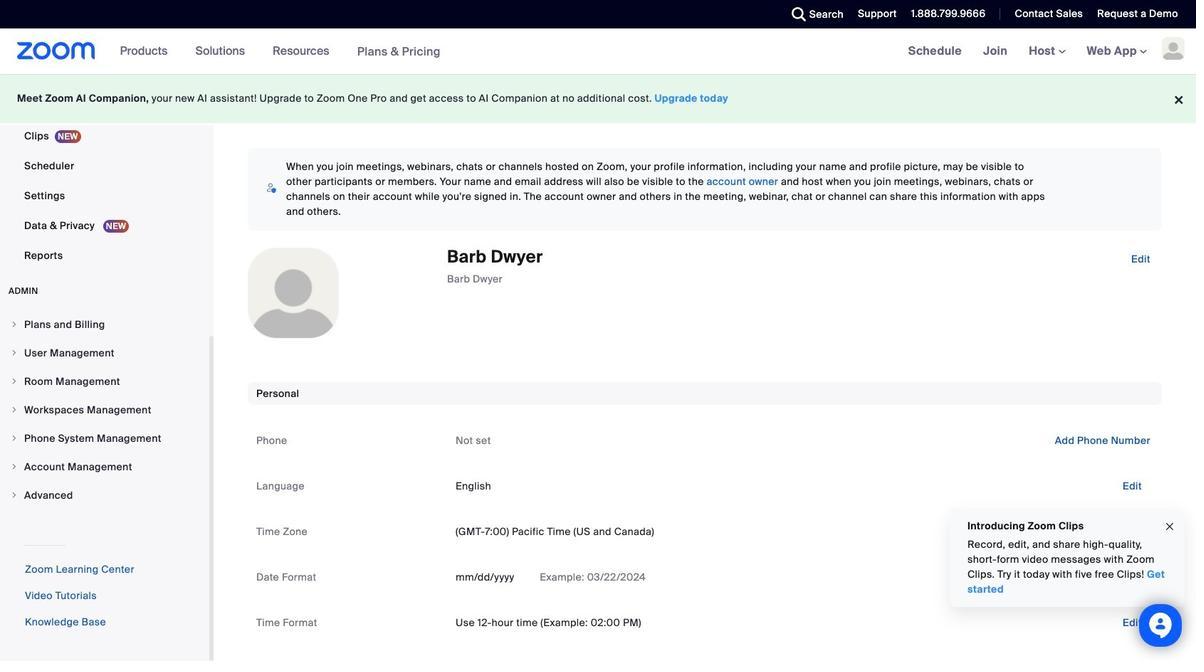 Task type: locate. For each thing, give the bounding box(es) containing it.
1 vertical spatial right image
[[10, 377, 19, 386]]

5 menu item from the top
[[0, 425, 209, 452]]

right image
[[10, 349, 19, 357], [10, 406, 19, 414], [10, 434, 19, 443], [10, 491, 19, 500]]

right image for second menu item from the bottom of the 'admin menu' menu
[[10, 463, 19, 471]]

edit user photo image
[[282, 287, 305, 300]]

1 menu item from the top
[[0, 311, 209, 338]]

menu item
[[0, 311, 209, 338], [0, 340, 209, 367], [0, 368, 209, 395], [0, 397, 209, 424], [0, 425, 209, 452], [0, 454, 209, 481], [0, 482, 209, 509]]

1 right image from the top
[[10, 349, 19, 357]]

0 vertical spatial right image
[[10, 320, 19, 329]]

2 right image from the top
[[10, 406, 19, 414]]

right image for seventh menu item from the bottom of the 'admin menu' menu
[[10, 320, 19, 329]]

profile picture image
[[1162, 37, 1185, 60]]

right image for fifth menu item from the bottom
[[10, 377, 19, 386]]

footer
[[0, 74, 1196, 123]]

2 vertical spatial right image
[[10, 463, 19, 471]]

3 menu item from the top
[[0, 368, 209, 395]]

2 right image from the top
[[10, 377, 19, 386]]

admin menu menu
[[0, 311, 209, 511]]

banner
[[0, 28, 1196, 75]]

1 right image from the top
[[10, 320, 19, 329]]

product information navigation
[[109, 28, 451, 75]]

6 menu item from the top
[[0, 454, 209, 481]]

3 right image from the top
[[10, 463, 19, 471]]

right image
[[10, 320, 19, 329], [10, 377, 19, 386], [10, 463, 19, 471]]



Task type: describe. For each thing, give the bounding box(es) containing it.
3 right image from the top
[[10, 434, 19, 443]]

4 menu item from the top
[[0, 397, 209, 424]]

7 menu item from the top
[[0, 482, 209, 509]]

zoom logo image
[[17, 42, 95, 60]]

2 menu item from the top
[[0, 340, 209, 367]]

meetings navigation
[[898, 28, 1196, 75]]

4 right image from the top
[[10, 491, 19, 500]]

user photo image
[[248, 248, 338, 338]]

personal menu menu
[[0, 0, 209, 271]]

close image
[[1164, 519, 1176, 535]]



Task type: vqa. For each thing, say whether or not it's contained in the screenshot.
Access
no



